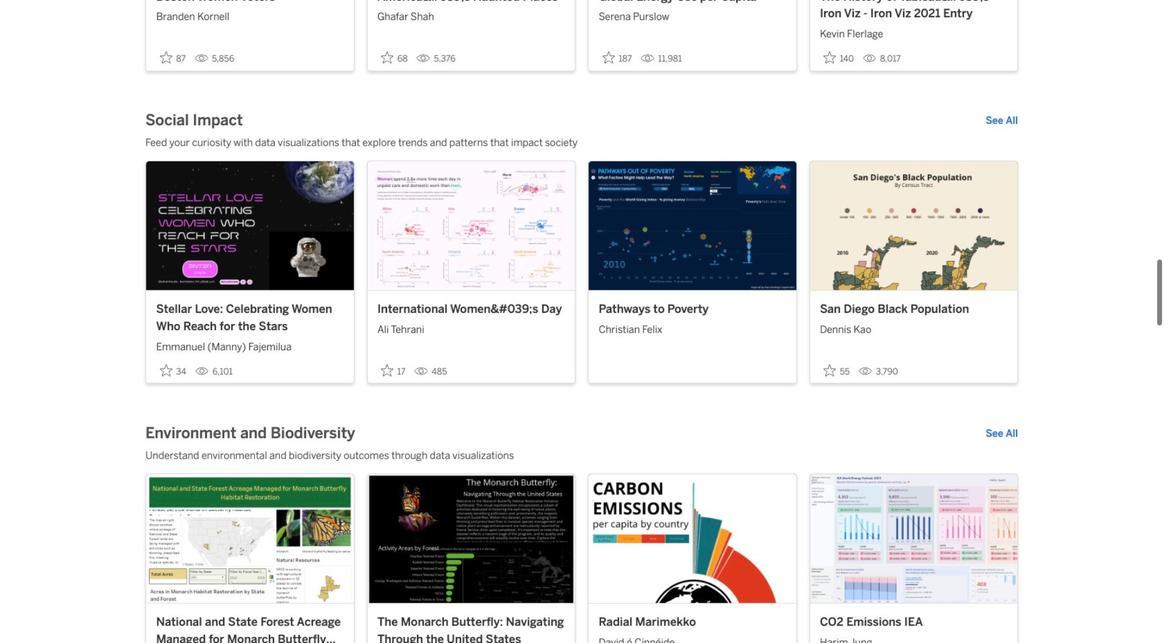 Task type: locate. For each thing, give the bounding box(es) containing it.
workbook thumbnail image
[[146, 162, 354, 290], [368, 162, 575, 290], [589, 162, 797, 290], [810, 162, 1018, 290], [146, 475, 354, 603], [368, 475, 575, 603], [589, 475, 797, 603], [810, 475, 1018, 603]]

0 horizontal spatial add favorite image
[[160, 365, 172, 377]]

understand environmental and biodiversity outcomes through data visualizations element
[[146, 449, 1019, 464]]

see all environment and biodiversity element
[[986, 427, 1019, 442]]

1 horizontal spatial add favorite image
[[381, 52, 394, 64]]

add favorite image
[[381, 52, 394, 64], [824, 52, 837, 64], [160, 365, 172, 377]]

Add Favorite button
[[156, 48, 190, 68], [378, 48, 412, 68], [599, 48, 636, 68], [820, 48, 858, 68], [156, 361, 190, 381], [378, 361, 410, 381], [820, 361, 854, 381]]

add favorite image
[[160, 52, 172, 64], [603, 52, 615, 64], [381, 365, 394, 377], [824, 365, 837, 377]]



Task type: describe. For each thing, give the bounding box(es) containing it.
feed your curiosity with data visualizations that explore trends and patterns that impact society element
[[146, 136, 1019, 151]]

social impact heading
[[146, 111, 243, 131]]

2 horizontal spatial add favorite image
[[824, 52, 837, 64]]

see all social impact element
[[986, 114, 1019, 128]]

environment and biodiversity heading
[[146, 424, 355, 444]]



Task type: vqa. For each thing, say whether or not it's contained in the screenshot.
'Environment and Biodiversity' heading
yes



